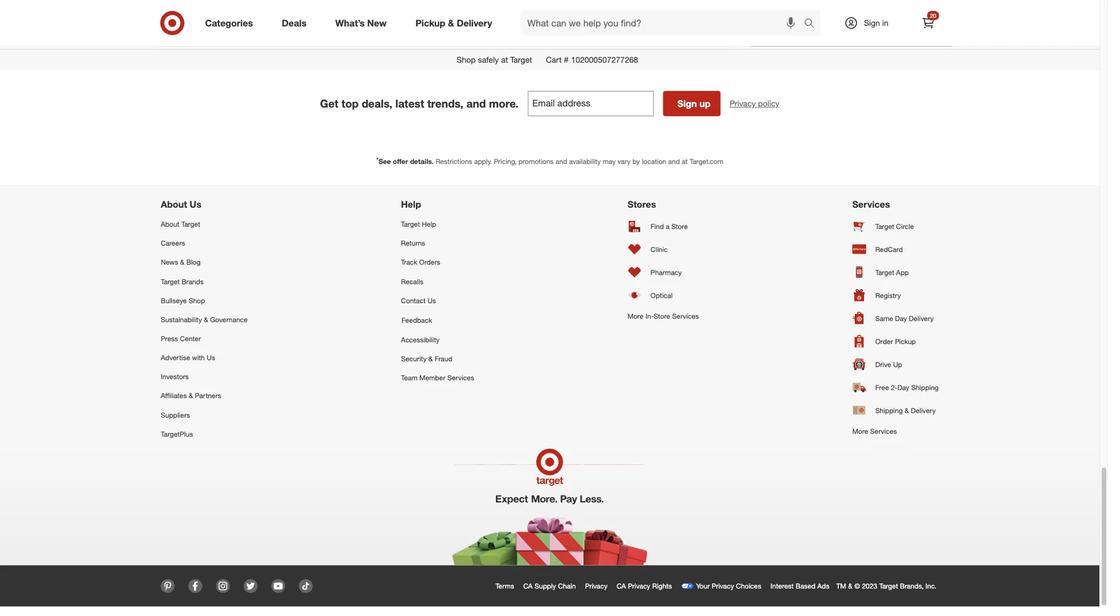 Task type: describe. For each thing, give the bounding box(es) containing it.
pickup & delivery link
[[406, 10, 507, 36]]

target help
[[401, 220, 436, 229]]

sign for sign in
[[864, 18, 880, 28]]

ca privacy rights link
[[615, 580, 679, 593]]

categories link
[[195, 10, 267, 36]]

brands
[[182, 277, 204, 286]]

target circle link
[[852, 215, 939, 238]]

security
[[401, 355, 427, 363]]

accessibility link
[[401, 330, 474, 350]]

sign in link
[[835, 10, 907, 36]]

20 link
[[916, 10, 941, 36]]

optical link
[[628, 284, 699, 307]]

2023
[[862, 582, 877, 591]]

sign in
[[864, 18, 889, 28]]

news & blog
[[161, 258, 201, 267]]

order
[[875, 337, 893, 346]]

target: expect more. pay less. image
[[388, 444, 712, 566]]

stores
[[628, 199, 656, 210]]

items
[[336, 14, 353, 23]]

order pickup link
[[852, 330, 939, 353]]

ca privacy rights
[[617, 582, 672, 591]]

drive up
[[875, 360, 902, 369]]

targetplus link
[[161, 425, 248, 444]]

order pickup
[[875, 337, 916, 346]]

target down about us
[[181, 220, 200, 229]]

about target
[[161, 220, 200, 229]]

sale
[[592, 11, 608, 21]]

privacy inside 'link'
[[712, 582, 734, 591]]

target left circle
[[875, 222, 894, 231]]

bullseye shop
[[161, 296, 205, 305]]

target.com
[[690, 157, 723, 166]]

20
[[930, 12, 937, 19]]

what's new link
[[326, 10, 401, 36]]

pharmacy
[[651, 268, 682, 277]]

delivery for pickup & delivery
[[457, 17, 492, 29]]

team member services
[[401, 374, 474, 382]]

delivery for same day delivery
[[909, 314, 934, 323]]

& for news
[[180, 258, 184, 267]]

drive
[[875, 360, 891, 369]]

ca for ca supply chain
[[523, 582, 533, 591]]

target inside "link"
[[875, 268, 894, 277]]

governance
[[210, 315, 248, 324]]

cart # 102000507277268
[[546, 55, 638, 65]]

in-
[[646, 312, 654, 321]]

registry link
[[852, 284, 939, 307]]

services up 'target circle'
[[852, 199, 890, 210]]

more for more services
[[852, 427, 868, 436]]

add to cart
[[231, 14, 268, 23]]

what's new
[[335, 17, 387, 29]]

interest based ads link
[[768, 580, 836, 593]]

target down news
[[161, 277, 180, 286]]

up
[[700, 98, 711, 109]]

services down the fraud
[[447, 374, 474, 382]]

or
[[808, 24, 816, 35]]

& for affiliates
[[189, 392, 193, 400]]

press center
[[161, 334, 201, 343]]

ca supply chain link
[[521, 580, 583, 593]]

contact us
[[401, 296, 436, 305]]

what's
[[335, 17, 365, 29]]

chain
[[558, 582, 576, 591]]

returns
[[401, 239, 425, 248]]

target help link
[[401, 215, 474, 234]]

privacy right chain
[[585, 582, 608, 591]]

& for pickup
[[448, 17, 454, 29]]

target up returns
[[401, 220, 420, 229]]

0 vertical spatial at
[[501, 55, 508, 65]]

advertise
[[161, 354, 190, 362]]

registry
[[875, 291, 901, 300]]

privacy policy
[[730, 99, 780, 109]]

careers
[[161, 239, 185, 248]]

drive up link
[[852, 353, 939, 376]]

categories
[[205, 17, 253, 29]]

us for about us
[[190, 199, 201, 210]]

partners
[[195, 392, 221, 400]]

reg
[[592, 1, 604, 10]]

sustainability
[[161, 315, 202, 324]]

recalls
[[401, 277, 424, 286]]

get
[[320, 97, 339, 110]]

0 horizontal spatial shipping
[[875, 406, 903, 415]]

bullseye shop link
[[161, 291, 248, 310]]

investors
[[161, 373, 189, 381]]

same
[[875, 314, 893, 323]]

app
[[896, 268, 909, 277]]

1 vertical spatial redcard
[[875, 245, 903, 254]]

target brands
[[161, 277, 204, 286]]

news
[[161, 258, 178, 267]]

accessibility
[[401, 336, 440, 344]]

find a store
[[651, 222, 688, 231]]

& for security
[[429, 355, 433, 363]]

suppliers
[[161, 411, 190, 419]]

your privacy choices
[[696, 582, 761, 591]]

get top deals, latest trends, and more.
[[320, 97, 519, 110]]

deals link
[[272, 10, 321, 36]]

see
[[379, 157, 391, 166]]

news & blog link
[[161, 253, 248, 272]]

rights
[[652, 582, 672, 591]]

1 horizontal spatial shipping
[[911, 383, 939, 392]]

0 horizontal spatial and
[[467, 97, 486, 110]]

trends,
[[427, 97, 463, 110]]

ads
[[818, 582, 830, 591]]



Task type: locate. For each thing, give the bounding box(es) containing it.
help
[[401, 199, 421, 210], [422, 220, 436, 229]]

supply
[[535, 582, 556, 591]]

affiliates & partners
[[161, 392, 221, 400]]

1 horizontal spatial store
[[672, 222, 688, 231]]

0 vertical spatial help
[[401, 199, 421, 210]]

press
[[161, 334, 178, 343]]

location
[[642, 157, 666, 166]]

2 horizontal spatial us
[[428, 296, 436, 305]]

vary
[[618, 157, 631, 166]]

sign up
[[678, 98, 711, 109]]

* see offer details. restrictions apply. pricing, promotions and availability may vary by location and at target.com
[[376, 156, 723, 166]]

orders
[[419, 258, 440, 267]]

delivery
[[457, 17, 492, 29], [909, 314, 934, 323], [911, 406, 936, 415]]

based
[[796, 582, 816, 591]]

about up about target
[[161, 199, 187, 210]]

1 horizontal spatial sign
[[864, 18, 880, 28]]

services down optical link
[[672, 312, 699, 321]]

tm
[[836, 582, 846, 591]]

1 horizontal spatial pickup
[[895, 337, 916, 346]]

1 about from the top
[[161, 199, 187, 210]]

shop safely at target
[[457, 55, 532, 65]]

apply now for a credit or debit redcard
[[761, 8, 827, 46]]

fraud
[[435, 355, 452, 363]]

inc.
[[926, 582, 937, 591]]

0 vertical spatial pickup
[[416, 17, 445, 29]]

sale list item
[[156, 0, 733, 40]]

0 vertical spatial redcard
[[784, 35, 821, 46]]

same day delivery link
[[852, 307, 939, 330]]

us right contact on the left of the page
[[428, 296, 436, 305]]

services down shipping & delivery link
[[870, 427, 897, 436]]

delivery down free 2-day shipping
[[911, 406, 936, 415]]

deals
[[282, 17, 307, 29]]

1 vertical spatial pickup
[[895, 337, 916, 346]]

ca left supply
[[523, 582, 533, 591]]

free 2-day shipping link
[[852, 376, 939, 399]]

2 vertical spatial us
[[207, 354, 215, 362]]

more services
[[852, 427, 897, 436]]

0 horizontal spatial at
[[501, 55, 508, 65]]

help up target help
[[401, 199, 421, 210]]

2 vertical spatial shop
[[189, 296, 205, 305]]

delivery inside "link"
[[457, 17, 492, 29]]

redcard link
[[852, 238, 939, 261]]

a right find
[[666, 222, 670, 231]]

privacy left policy
[[730, 99, 756, 109]]

day right free
[[898, 383, 910, 392]]

2 horizontal spatial and
[[668, 157, 680, 166]]

sign left up on the top right of page
[[678, 98, 697, 109]]

0 vertical spatial day
[[895, 314, 907, 323]]

0 vertical spatial sign
[[864, 18, 880, 28]]

feedback button
[[401, 310, 474, 330]]

privacy link
[[583, 580, 615, 593]]

1 vertical spatial delivery
[[909, 314, 934, 323]]

debit
[[761, 35, 782, 46]]

contact
[[401, 296, 426, 305]]

What can we help you find? suggestions appear below search field
[[520, 10, 807, 36]]

store inside more in-store services link
[[654, 312, 670, 321]]

1 vertical spatial help
[[422, 220, 436, 229]]

0 horizontal spatial shop
[[189, 296, 205, 305]]

sign left in
[[864, 18, 880, 28]]

1 vertical spatial more
[[852, 427, 868, 436]]

privacy left rights
[[628, 582, 650, 591]]

1 vertical spatial at
[[682, 157, 688, 166]]

and left availability at the right of page
[[556, 157, 567, 166]]

0 horizontal spatial a
[[666, 222, 670, 231]]

a right "for"
[[775, 24, 779, 35]]

1 ca from the left
[[523, 582, 533, 591]]

shop down brands
[[189, 296, 205, 305]]

and right location on the right top
[[668, 157, 680, 166]]

clinic
[[651, 245, 668, 254]]

team member services link
[[401, 369, 474, 388]]

more down shipping & delivery link
[[852, 427, 868, 436]]

search
[[799, 18, 827, 30]]

store inside the find a store link
[[672, 222, 688, 231]]

new
[[367, 17, 387, 29]]

& for tm
[[848, 582, 853, 591]]

2 horizontal spatial shop
[[457, 55, 476, 65]]

targetplus
[[161, 430, 193, 438]]

advertise with us
[[161, 354, 215, 362]]

ca for ca privacy rights
[[617, 582, 626, 591]]

more services link
[[852, 422, 939, 441]]

0 vertical spatial about
[[161, 199, 187, 210]]

1 vertical spatial a
[[666, 222, 670, 231]]

more left in-
[[628, 312, 644, 321]]

shop left 'safely'
[[457, 55, 476, 65]]

more in-store services link
[[628, 307, 699, 326]]

ca
[[523, 582, 533, 591], [617, 582, 626, 591]]

to
[[246, 14, 253, 23]]

recalls link
[[401, 272, 474, 291]]

0 horizontal spatial pickup
[[416, 17, 445, 29]]

redcard inside apply now for a credit or debit redcard
[[784, 35, 821, 46]]

about for about us
[[161, 199, 187, 210]]

0 vertical spatial shop
[[295, 14, 312, 23]]

day right same
[[895, 314, 907, 323]]

ca right "privacy" link
[[617, 582, 626, 591]]

1 horizontal spatial ca
[[617, 582, 626, 591]]

delivery up 'safely'
[[457, 17, 492, 29]]

shop inside button
[[295, 14, 312, 23]]

1 horizontal spatial more
[[852, 427, 868, 436]]

1 horizontal spatial help
[[422, 220, 436, 229]]

bullseye
[[161, 296, 187, 305]]

shipping & delivery link
[[852, 399, 939, 422]]

1 vertical spatial day
[[898, 383, 910, 392]]

pickup right new
[[416, 17, 445, 29]]

sign
[[864, 18, 880, 28], [678, 98, 697, 109]]

target left cart
[[510, 55, 532, 65]]

0 vertical spatial store
[[672, 222, 688, 231]]

0 vertical spatial more
[[628, 312, 644, 321]]

terms link
[[493, 580, 521, 593]]

same day delivery
[[875, 314, 934, 323]]

0 horizontal spatial help
[[401, 199, 421, 210]]

help up returns 'link' at the left top of page
[[422, 220, 436, 229]]

& inside "link"
[[448, 17, 454, 29]]

safely
[[478, 55, 499, 65]]

privacy right your
[[712, 582, 734, 591]]

sign inside button
[[678, 98, 697, 109]]

interest based ads
[[771, 582, 830, 591]]

redcard
[[784, 35, 821, 46], [875, 245, 903, 254]]

about for about target
[[161, 220, 179, 229]]

deals,
[[362, 97, 392, 110]]

a inside the find a store link
[[666, 222, 670, 231]]

suppliers link
[[161, 406, 248, 425]]

find
[[651, 222, 664, 231]]

at inside the * see offer details. restrictions apply. pricing, promotions and availability may vary by location and at target.com
[[682, 157, 688, 166]]

up
[[893, 360, 902, 369]]

0 horizontal spatial us
[[190, 199, 201, 210]]

free
[[875, 383, 889, 392]]

1 vertical spatial shipping
[[875, 406, 903, 415]]

target left the app on the top right
[[875, 268, 894, 277]]

investors link
[[161, 367, 248, 387]]

careers link
[[161, 234, 248, 253]]

None text field
[[528, 91, 654, 116]]

redcard down search
[[784, 35, 821, 46]]

2 vertical spatial delivery
[[911, 406, 936, 415]]

and left the more.
[[467, 97, 486, 110]]

1 vertical spatial us
[[428, 296, 436, 305]]

returns link
[[401, 234, 474, 253]]

brands,
[[900, 582, 924, 591]]

target brands link
[[161, 272, 248, 291]]

apply.
[[474, 157, 492, 166]]

0 vertical spatial us
[[190, 199, 201, 210]]

in
[[882, 18, 889, 28]]

0 horizontal spatial store
[[654, 312, 670, 321]]

1 vertical spatial sign
[[678, 98, 697, 109]]

us
[[190, 199, 201, 210], [428, 296, 436, 305], [207, 354, 215, 362]]

1 vertical spatial shop
[[457, 55, 476, 65]]

0 horizontal spatial ca
[[523, 582, 533, 591]]

1 horizontal spatial a
[[775, 24, 779, 35]]

& for sustainability
[[204, 315, 208, 324]]

target right the 2023
[[879, 582, 898, 591]]

sustainability & governance link
[[161, 310, 248, 329]]

at right 'safely'
[[501, 55, 508, 65]]

more for more in-store services
[[628, 312, 644, 321]]

delivery up order pickup
[[909, 314, 934, 323]]

offer
[[393, 157, 408, 166]]

& for shipping
[[905, 406, 909, 415]]

shop similar items
[[295, 14, 353, 23]]

kitchenaid 5.5qt bowl-lift stand mixer - ksm55 - black matte image
[[163, 0, 209, 33]]

cart
[[546, 55, 562, 65]]

store for a
[[672, 222, 688, 231]]

circle
[[896, 222, 914, 231]]

sustainability & governance
[[161, 315, 248, 324]]

0 horizontal spatial sign
[[678, 98, 697, 109]]

0 vertical spatial shipping
[[911, 383, 939, 392]]

interest
[[771, 582, 794, 591]]

1 horizontal spatial shop
[[295, 14, 312, 23]]

pricing,
[[494, 157, 517, 166]]

about up careers at left top
[[161, 220, 179, 229]]

track orders
[[401, 258, 440, 267]]

0 horizontal spatial more
[[628, 312, 644, 321]]

store for in-
[[654, 312, 670, 321]]

tm & © 2023 target brands, inc.
[[836, 582, 937, 591]]

us up about target link
[[190, 199, 201, 210]]

contact us link
[[401, 291, 474, 310]]

shipping up more services link
[[875, 406, 903, 415]]

shop for shop safely at target
[[457, 55, 476, 65]]

blog
[[186, 258, 201, 267]]

1 horizontal spatial us
[[207, 354, 215, 362]]

pickup right order
[[895, 337, 916, 346]]

pickup inside "link"
[[416, 17, 445, 29]]

search button
[[799, 10, 827, 38]]

now
[[802, 8, 827, 24]]

0 vertical spatial delivery
[[457, 17, 492, 29]]

1 vertical spatial store
[[654, 312, 670, 321]]

credit
[[782, 24, 806, 35]]

us for contact us
[[428, 296, 436, 305]]

delivery for shipping & delivery
[[911, 406, 936, 415]]

2 ca from the left
[[617, 582, 626, 591]]

0 vertical spatial a
[[775, 24, 779, 35]]

press center link
[[161, 329, 248, 348]]

shop for shop similar items
[[295, 14, 312, 23]]

store down optical link
[[654, 312, 670, 321]]

top
[[342, 97, 359, 110]]

at left the target.com
[[682, 157, 688, 166]]

1 vertical spatial about
[[161, 220, 179, 229]]

1 horizontal spatial redcard
[[875, 245, 903, 254]]

1 horizontal spatial at
[[682, 157, 688, 166]]

sign for sign up
[[678, 98, 697, 109]]

redcard up target app
[[875, 245, 903, 254]]

1 horizontal spatial and
[[556, 157, 567, 166]]

shipping up shipping & delivery on the bottom right
[[911, 383, 939, 392]]

shop left similar
[[295, 14, 312, 23]]

a inside apply now for a credit or debit redcard
[[775, 24, 779, 35]]

apply
[[764, 8, 798, 24]]

us right with on the left of the page
[[207, 354, 215, 362]]

2 about from the top
[[161, 220, 179, 229]]

store right find
[[672, 222, 688, 231]]

*
[[376, 156, 379, 163]]

0 horizontal spatial redcard
[[784, 35, 821, 46]]



Task type: vqa. For each thing, say whether or not it's contained in the screenshot.
) related to Kids
no



